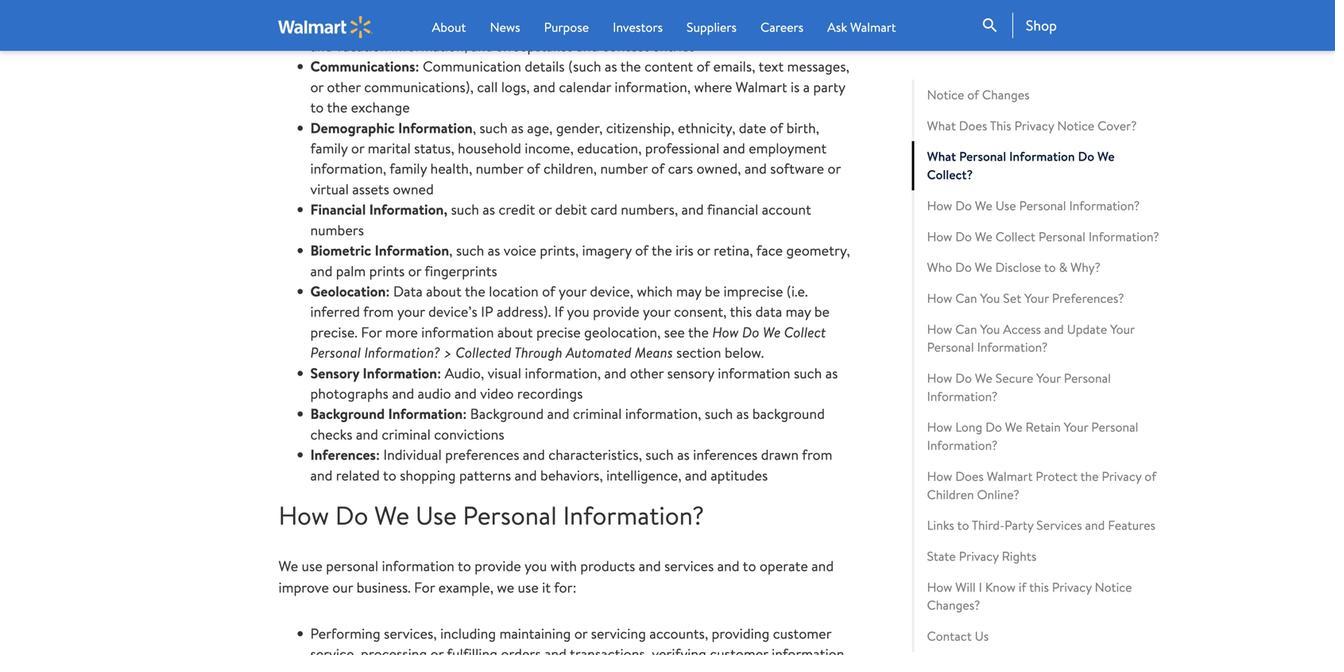 Task type: describe. For each thing, give the bounding box(es) containing it.
or up transactions,
[[574, 623, 588, 643]]

health,
[[430, 159, 472, 179]]

access
[[1003, 320, 1041, 338]]

information, inside , such as age, gender, citizenship, ethnicity, date of birth, family or marital status, household income, education, professional and employment information, family health, number of children, number of cars owned, and software or virtual assets owned
[[310, 159, 386, 179]]

us
[[975, 627, 989, 645]]

and inside such as credit or debit card numbers, and financial account numbers
[[682, 200, 704, 220]]

how does walmart protect the privacy of children online? link
[[912, 461, 1173, 510]]

shopping
[[400, 465, 456, 485]]

transactions,
[[570, 644, 649, 655]]

to right links
[[958, 516, 969, 534]]

personal inside what personal information do we collect?
[[959, 148, 1006, 165]]

communication details (such as the content of emails, text messages, or other communications), call logs, and calendar information, where walmart is a party to the exchange
[[310, 57, 850, 117]]

we down what personal information do we collect? on the top right of the page
[[975, 197, 993, 214]]

how can you access and update your personal information?
[[927, 320, 1135, 356]]

state privacy rights
[[927, 547, 1037, 565]]

cars
[[668, 159, 693, 179]]

or inside the communication details (such as the content of emails, text messages, or other communications), call logs, and calendar information, where walmart is a party to the exchange
[[310, 77, 324, 97]]

visual
[[488, 363, 521, 383]]

and inside how can you access and update your personal information?
[[1044, 320, 1064, 338]]

1 vertical spatial may
[[786, 302, 811, 322]]

the up demographic on the left top of page
[[327, 97, 348, 117]]

do down collect?
[[956, 197, 972, 214]]

and up owned,
[[723, 138, 745, 158]]

communications),
[[364, 77, 474, 97]]

individual preferences and characteristics, such as inferences drawn from and related to shopping patterns and behaviors, intelligence, and aptitudes
[[310, 445, 833, 485]]

to up example,
[[458, 556, 471, 576]]

we up who do we disclose to & why?
[[975, 228, 993, 245]]

and inside the ', such as voice prints, imagery of the iris or retina, face geometry, and palm prints or fingerprints'
[[310, 261, 333, 281]]

such inside , such as age, gender, citizenship, ethnicity, date of birth, family or marital status, household income, education, professional and employment information, family health, number of children, number of cars owned, and software or virtual assets owned
[[480, 118, 508, 138]]

do inside what personal information do we collect?
[[1078, 148, 1095, 165]]

fingerprints
[[425, 261, 497, 281]]

or right iris
[[697, 241, 710, 260]]

rights
[[1002, 547, 1037, 565]]

you for access
[[981, 320, 1000, 338]]

how do we collect personal information? link
[[912, 221, 1173, 252]]

(such inside , such as purchase and transaction history information (such as products or services you have purchased, rented, or returned), product reviews, travel and vacation information, and sweepstakes and contest entries
[[797, 0, 830, 15]]

and right owned,
[[745, 159, 767, 179]]

information, inside audio, visual information, and other sensory information such as photographs and audio and video recordings
[[525, 363, 601, 383]]

services inside we use personal information to provide you with products and services and to operate and improve our business. for example, we use it for:
[[665, 556, 714, 576]]

voice
[[504, 241, 537, 260]]

through
[[515, 343, 563, 363]]

date
[[739, 118, 767, 138]]

set
[[1003, 289, 1022, 307]]

performing
[[310, 623, 381, 643]]

palm
[[336, 261, 366, 281]]

1 horizontal spatial customer
[[773, 623, 832, 643]]

collect?
[[927, 166, 973, 183]]

biometric information
[[310, 241, 449, 260]]

the inside how does walmart protect the privacy of children online?
[[1081, 467, 1099, 485]]

from inside individual preferences and characteristics, such as inferences drawn from and related to shopping patterns and behaviors, intelligence, and aptitudes
[[802, 445, 833, 465]]

information inside we use personal information to provide you with products and services and to operate and improve our business. for example, we use it for:
[[382, 556, 455, 576]]

and right operate
[[812, 556, 834, 576]]

does for this
[[959, 117, 988, 134]]

careers link
[[761, 17, 804, 37]]

fulfilling
[[447, 644, 498, 655]]

products inside we use personal information to provide you with products and services and to operate and improve our business. for example, we use it for:
[[581, 556, 635, 576]]

other inside audio, visual information, and other sensory information such as photographs and audio and video recordings
[[630, 363, 664, 383]]

service,
[[310, 644, 358, 655]]

about
[[432, 18, 466, 36]]

financial information,
[[310, 200, 451, 220]]

prints,
[[540, 241, 579, 260]]

or right software
[[828, 159, 841, 179]]

assets
[[352, 179, 389, 199]]

0 vertical spatial may
[[676, 281, 702, 301]]

and left operate
[[717, 556, 740, 576]]

0 horizontal spatial use
[[416, 498, 457, 533]]

account
[[762, 200, 812, 220]]

contact us link
[[912, 621, 1173, 652]]

the up section
[[688, 322, 709, 342]]

background for information:
[[310, 404, 385, 424]]

we inside we use personal information to provide you with products and services and to operate and improve our business. for example, we use it for:
[[279, 556, 298, 576]]

and up the accounts,
[[639, 556, 661, 576]]

information inside what personal information do we collect?
[[1010, 148, 1075, 165]]

notice of changes link
[[912, 79, 1173, 110]]

numbers,
[[621, 200, 678, 220]]

information: for and
[[363, 363, 441, 383]]

ask
[[828, 18, 847, 36]]

walmart inside the communication details (such as the content of emails, text messages, or other communications), call logs, and calendar information, where walmart is a party to the exchange
[[736, 77, 787, 97]]

history
[[675, 0, 718, 15]]

and right the patterns
[[515, 465, 537, 485]]

0 vertical spatial be
[[705, 281, 720, 301]]

to inside individual preferences and characteristics, such as inferences drawn from and related to shopping patterns and behaviors, intelligence, and aptitudes
[[383, 465, 396, 485]]

the down contest
[[621, 57, 641, 76]]

information, inside , such as purchase and transaction history information (such as products or services you have purchased, rented, or returned), product reviews, travel and vacation information, and sweepstakes and contest entries
[[391, 36, 468, 56]]

information, inside background and criminal information, such as background checks and criminal convictions
[[625, 404, 702, 424]]

1 horizontal spatial your
[[559, 281, 587, 301]]

2 horizontal spatial your
[[643, 302, 671, 322]]

and down have
[[471, 36, 493, 56]]

suppliers button
[[687, 17, 737, 37]]

how will i know if this privacy notice changes? link
[[912, 572, 1173, 621]]

third-
[[972, 516, 1005, 534]]

your right set
[[1025, 289, 1049, 307]]

this inside the how will i know if this privacy notice changes?
[[1029, 578, 1049, 596]]

and down audio,
[[455, 384, 477, 403]]

our
[[332, 577, 353, 597]]

party
[[814, 77, 846, 97]]

of up the employment
[[770, 118, 783, 138]]

or down demographic on the left top of page
[[351, 138, 364, 158]]

for inside 'data about the location of your device, which may be imprecise (i.e. inferred from your device's ip address). if you provide your consent, this data may be precise. for more information about precise geolocation, see the'
[[361, 322, 382, 342]]

1 vertical spatial use
[[518, 577, 539, 597]]

ethnicity,
[[678, 118, 736, 138]]

which
[[637, 281, 673, 301]]

shop link
[[1013, 13, 1057, 38]]

how will i know if this privacy notice changes?
[[927, 578, 1132, 614]]

how do we collect personal information?
[[927, 228, 1160, 245]]

do inside how do we secure your personal information?
[[956, 369, 972, 387]]

and up background information:
[[392, 384, 414, 403]]

can for access
[[956, 320, 978, 338]]

information: for convictions
[[388, 404, 467, 424]]

text
[[759, 57, 784, 76]]

background and criminal information, such as background checks and criminal convictions
[[310, 404, 825, 444]]

of inside 'data about the location of your device, which may be imprecise (i.e. inferred from your device's ip address). if you provide your consent, this data may be precise. for more information about precise geolocation, see the'
[[542, 281, 555, 301]]

how for how can you access and update your personal information? link
[[927, 320, 953, 338]]

as inside the communication details (such as the content of emails, text messages, or other communications), call logs, and calendar information, where walmart is a party to the exchange
[[605, 57, 617, 76]]

numbers
[[310, 220, 364, 240]]

as inside background and criminal information, such as background checks and criminal convictions
[[737, 404, 749, 424]]

does for walmart
[[956, 467, 984, 485]]

to inside the communication details (such as the content of emails, text messages, or other communications), call logs, and calendar information, where walmart is a party to the exchange
[[310, 97, 324, 117]]

you inside , such as purchase and transaction history information (such as products or services you have purchased, rented, or returned), product reviews, travel and vacation information, and sweepstakes and contest entries
[[438, 16, 461, 36]]

as inside audio, visual information, and other sensory information such as photographs and audio and video recordings
[[826, 363, 838, 383]]

(such inside the communication details (such as the content of emails, text messages, or other communications), call logs, and calendar information, where walmart is a party to the exchange
[[568, 57, 601, 76]]

accounts,
[[650, 623, 708, 643]]

purpose button
[[544, 17, 589, 37]]

your inside how long do we retain your personal information?
[[1064, 418, 1089, 436]]

collect for how do we collect personal information?
[[996, 228, 1036, 245]]

changes
[[982, 86, 1030, 103]]

investors button
[[613, 17, 663, 37]]

rented,
[[567, 16, 611, 36]]

information, inside the communication details (such as the content of emails, text messages, or other communications), call logs, and calendar information, where walmart is a party to the exchange
[[615, 77, 691, 97]]

aptitudes
[[711, 465, 768, 485]]

convictions
[[434, 424, 504, 444]]

and up inferences:
[[356, 424, 378, 444]]

owned,
[[697, 159, 741, 179]]

how for how can you set your preferences? link
[[927, 289, 953, 307]]

0 vertical spatial notice
[[927, 86, 965, 103]]

information inside , such as purchase and transaction history information (such as products or services you have purchased, rented, or returned), product reviews, travel and vacation information, and sweepstakes and contest entries
[[721, 0, 794, 15]]

more
[[385, 322, 418, 342]]

information? inside how do we secure your personal information?
[[927, 387, 998, 405]]

precise.
[[310, 322, 358, 342]]

collect for how do we collect personal information? > collected through automated means
[[784, 322, 826, 342]]

logs,
[[501, 77, 530, 97]]

of left cars at the top
[[651, 159, 665, 179]]

from inside 'data about the location of your device, which may be imprecise (i.e. inferred from your device's ip address). if you provide your consent, this data may be precise. for more information about precise geolocation, see the'
[[363, 302, 394, 322]]

or down services,
[[431, 644, 444, 655]]

such inside such as credit or debit card numbers, and financial account numbers
[[451, 200, 479, 220]]

contact
[[927, 627, 972, 645]]

do inside how long do we retain your personal information?
[[986, 418, 1002, 436]]

and down automated
[[604, 363, 627, 383]]

see
[[664, 322, 685, 342]]

children
[[927, 486, 974, 503]]

income,
[[525, 138, 574, 158]]

0 horizontal spatial your
[[397, 302, 425, 322]]

demographic
[[310, 118, 395, 138]]

will
[[956, 578, 976, 596]]

, for of
[[473, 118, 476, 138]]

personal down the patterns
[[463, 498, 557, 533]]

links to third-party services and features
[[927, 516, 1156, 534]]

retina,
[[714, 241, 753, 260]]

or inside such as credit or debit card numbers, and financial account numbers
[[539, 200, 552, 220]]

sweepstakes
[[497, 36, 573, 56]]

such inside background and criminal information, such as background checks and criminal convictions
[[705, 404, 733, 424]]

information for marital
[[398, 118, 473, 138]]

do down the related
[[335, 498, 368, 533]]

we inside how do we secure your personal information?
[[975, 369, 993, 387]]

and left vacation
[[310, 36, 333, 56]]

what does this privacy notice cover?
[[927, 117, 1137, 134]]

section below.
[[673, 343, 764, 363]]

background
[[753, 404, 825, 424]]

such inside the ', such as voice prints, imagery of the iris or retina, face geometry, and palm prints or fingerprints'
[[456, 241, 484, 260]]

we left "disclose"
[[975, 258, 993, 276]]

how do we secure your personal information?
[[927, 369, 1111, 405]]

personal inside how do we secure your personal information?
[[1064, 369, 1111, 387]]

drawn
[[761, 445, 799, 465]]

do up who do we disclose to & why?
[[956, 228, 972, 245]]

links to third-party services and features link
[[912, 510, 1173, 541]]

or up vacation
[[369, 16, 382, 36]]

state privacy rights link
[[912, 541, 1173, 572]]

and down recordings
[[547, 404, 570, 424]]

children,
[[544, 159, 597, 179]]

features
[[1108, 516, 1156, 534]]

secure
[[996, 369, 1034, 387]]

device,
[[590, 281, 634, 301]]

do right "who"
[[956, 258, 972, 276]]



Task type: locate. For each thing, give the bounding box(es) containing it.
you up 'it'
[[525, 556, 547, 576]]

information down 'device's'
[[421, 322, 494, 342]]

how for how do we secure your personal information? link
[[927, 369, 953, 387]]

information up business.
[[382, 556, 455, 576]]

you left set
[[981, 289, 1000, 307]]

other inside the communication details (such as the content of emails, text messages, or other communications), call logs, and calendar information, where walmart is a party to the exchange
[[327, 77, 361, 97]]

gender,
[[556, 118, 603, 138]]

0 vertical spatial collect
[[996, 228, 1036, 245]]

sensory
[[310, 363, 359, 383]]

0 horizontal spatial ,
[[449, 241, 453, 260]]

reviews,
[[750, 16, 800, 36]]

1 horizontal spatial about
[[498, 322, 533, 342]]

news button
[[490, 17, 520, 37]]

1 horizontal spatial collect
[[996, 228, 1036, 245]]

imprecise
[[724, 281, 783, 301]]

as inside such as credit or debit card numbers, and financial account numbers
[[483, 200, 495, 220]]

2 vertical spatial ,
[[449, 241, 453, 260]]

can
[[956, 289, 978, 307], [956, 320, 978, 338]]

your right secure
[[1037, 369, 1061, 387]]

personal down this
[[959, 148, 1006, 165]]

(such up travel
[[797, 0, 830, 15]]

how long do we retain your personal information?
[[927, 418, 1139, 454]]

emails,
[[713, 57, 756, 76]]

use left 'it'
[[518, 577, 539, 597]]

1 background from the left
[[310, 404, 385, 424]]

1 vertical spatial be
[[815, 302, 830, 322]]

information for geometry,
[[375, 241, 449, 260]]

information down what does this privacy notice cover? link
[[1010, 148, 1075, 165]]

1 vertical spatial use
[[416, 498, 457, 533]]

privacy down state privacy rights link
[[1052, 578, 1092, 596]]

, inside , such as purchase and transaction history information (such as products or services you have purchased, rented, or returned), product reviews, travel and vacation information, and sweepstakes and contest entries
[[463, 0, 467, 15]]

0 vertical spatial information
[[398, 118, 473, 138]]

of down income, on the left top
[[527, 159, 540, 179]]

communication
[[423, 57, 521, 76]]

2 vertical spatial information
[[375, 241, 449, 260]]

information,
[[391, 36, 468, 56], [615, 77, 691, 97], [310, 159, 386, 179], [525, 363, 601, 383], [625, 404, 702, 424]]

other down means
[[630, 363, 664, 383]]

0 vertical spatial (such
[[797, 0, 830, 15]]

personal up how do we collect personal information?
[[1019, 197, 1067, 214]]

to left operate
[[743, 556, 756, 576]]

how do we use personal information? up how do we collect personal information?
[[927, 197, 1140, 214]]

0 horizontal spatial provide
[[475, 556, 521, 576]]

or down communications:
[[310, 77, 324, 97]]

2 you from the top
[[981, 320, 1000, 338]]

1 horizontal spatial services
[[665, 556, 714, 576]]

1 vertical spatial notice
[[1058, 117, 1095, 134]]

this
[[990, 117, 1012, 134]]

0 horizontal spatial be
[[705, 281, 720, 301]]

do up below.
[[742, 322, 760, 342]]

0 horizontal spatial products
[[310, 16, 365, 36]]

provide
[[593, 302, 640, 322], [475, 556, 521, 576]]

0 vertical spatial you
[[438, 16, 461, 36]]

0 vertical spatial use
[[302, 556, 323, 576]]

what for what personal information do we collect?
[[927, 148, 956, 165]]

1 horizontal spatial for
[[414, 577, 435, 597]]

of inside how does walmart protect the privacy of children online?
[[1145, 467, 1157, 485]]

do up long
[[956, 369, 972, 387]]

collect down the (i.e.
[[784, 322, 826, 342]]

this inside 'data about the location of your device, which may be imprecise (i.e. inferred from your device's ip address). if you provide your consent, this data may be precise. for more information about precise geolocation, see the'
[[730, 302, 752, 322]]

personal
[[326, 556, 379, 576]]

1 you from the top
[[981, 289, 1000, 307]]

the left iris
[[652, 241, 672, 260]]

home image
[[278, 16, 373, 38]]

precise
[[536, 322, 581, 342]]

long
[[956, 418, 983, 436]]

the up the ip
[[465, 281, 486, 301]]

business.
[[357, 577, 411, 597]]

, such as age, gender, citizenship, ethnicity, date of birth, family or marital status, household income, education, professional and employment information, family health, number of children, number of cars owned, and software or virtual assets owned
[[310, 118, 841, 199]]

we inside 'how do we collect personal information? > collected through automated means'
[[763, 322, 781, 342]]

1 vertical spatial services
[[665, 556, 714, 576]]

walmart inside how does walmart protect the privacy of children online?
[[987, 467, 1033, 485]]

can left set
[[956, 289, 978, 307]]

can for set
[[956, 289, 978, 307]]

, up household
[[473, 118, 476, 138]]

what inside what personal information do we collect?
[[927, 148, 956, 165]]

such as credit or debit card numbers, and financial account numbers
[[310, 200, 812, 240]]

products right with
[[581, 556, 635, 576]]

2 vertical spatial notice
[[1095, 578, 1132, 596]]

example,
[[438, 577, 494, 597]]

ask walmart
[[828, 18, 896, 36]]

the
[[621, 57, 641, 76], [327, 97, 348, 117], [652, 241, 672, 260], [465, 281, 486, 301], [688, 322, 709, 342], [1081, 467, 1099, 485]]

we left secure
[[975, 369, 993, 387]]

privacy inside what does this privacy notice cover? link
[[1015, 117, 1055, 134]]

how inside how can you access and update your personal information?
[[927, 320, 953, 338]]

preferences
[[445, 445, 519, 465]]

1 horizontal spatial you
[[525, 556, 547, 576]]

2 vertical spatial you
[[525, 556, 547, 576]]

0 vertical spatial about
[[426, 281, 462, 301]]

as inside the ', such as voice prints, imagery of the iris or retina, face geometry, and palm prints or fingerprints'
[[488, 241, 500, 260]]

0 vertical spatial what
[[927, 117, 956, 134]]

audio,
[[445, 363, 484, 383]]

you inside how can you access and update your personal information?
[[981, 320, 1000, 338]]

where
[[694, 77, 732, 97]]

0 vertical spatial this
[[730, 302, 752, 322]]

criminal down audio, visual information, and other sensory information such as photographs and audio and video recordings
[[573, 404, 622, 424]]

inferences
[[693, 445, 758, 465]]

1 vertical spatial walmart
[[736, 77, 787, 97]]

(such up calendar
[[568, 57, 601, 76]]

how inside how do we secure your personal information?
[[927, 369, 953, 387]]

provide up we
[[475, 556, 521, 576]]

1 horizontal spatial be
[[815, 302, 830, 322]]

details
[[525, 57, 565, 76]]

1 vertical spatial for
[[414, 577, 435, 597]]

, for information,
[[463, 0, 467, 15]]

0 horizontal spatial this
[[730, 302, 752, 322]]

2 number from the left
[[600, 159, 648, 179]]

provide inside we use personal information to provide you with products and services and to operate and improve our business. for example, we use it for:
[[475, 556, 521, 576]]

, inside the ', such as voice prints, imagery of the iris or retina, face geometry, and palm prints or fingerprints'
[[449, 241, 453, 260]]

we inside what personal information do we collect?
[[1098, 148, 1115, 165]]

use down what personal information do we collect? on the top right of the page
[[996, 197, 1016, 214]]

professional
[[645, 138, 720, 158]]

0 horizontal spatial (such
[[568, 57, 601, 76]]

0 horizontal spatial family
[[310, 138, 348, 158]]

how long do we retain your personal information? link
[[912, 412, 1173, 461]]

verifying
[[652, 644, 707, 655]]

information?
[[1070, 197, 1140, 214], [1089, 228, 1160, 245], [977, 338, 1048, 356], [364, 343, 440, 363], [927, 387, 998, 405], [927, 436, 998, 454], [563, 498, 704, 533]]

we down the related
[[375, 498, 410, 533]]

1 vertical spatial information:
[[388, 404, 467, 424]]

0 vertical spatial services
[[385, 16, 435, 36]]

collect inside 'how do we collect personal information? > collected through automated means'
[[784, 322, 826, 342]]

how inside the how will i know if this privacy notice changes?
[[927, 578, 953, 596]]

1 vertical spatial from
[[802, 445, 833, 465]]

device's
[[428, 302, 478, 322]]

information? inside 'how do we collect personal information? > collected through automated means'
[[364, 343, 440, 363]]

0 horizontal spatial about
[[426, 281, 462, 301]]

0 horizontal spatial other
[[327, 77, 361, 97]]

services,
[[384, 623, 437, 643]]

personal down update at the right of the page
[[1064, 369, 1111, 387]]

1 horizontal spatial walmart
[[850, 18, 896, 36]]

2 can from the top
[[956, 320, 978, 338]]

for right business.
[[414, 577, 435, 597]]

audio
[[418, 384, 451, 403]]

1 horizontal spatial use
[[518, 577, 539, 597]]

entries
[[653, 36, 695, 56]]

personal up sensory
[[310, 343, 361, 363]]

0 horizontal spatial use
[[302, 556, 323, 576]]

your right retain
[[1064, 418, 1089, 436]]

how inside 'how do we collect personal information? > collected through automated means'
[[712, 322, 739, 342]]

use
[[996, 197, 1016, 214], [416, 498, 457, 533]]

1 horizontal spatial criminal
[[573, 404, 622, 424]]

1 horizontal spatial ,
[[463, 0, 467, 15]]

1 horizontal spatial number
[[600, 159, 648, 179]]

imagery
[[582, 241, 632, 260]]

do inside 'how do we collect personal information? > collected through automated means'
[[742, 322, 760, 342]]

1 can from the top
[[956, 289, 978, 307]]

information inside audio, visual information, and other sensory information such as photographs and audio and video recordings
[[718, 363, 791, 383]]

and right services
[[1085, 516, 1105, 534]]

and down inferences
[[685, 465, 707, 485]]

iris
[[676, 241, 694, 260]]

1 what from the top
[[927, 117, 956, 134]]

your down data
[[397, 302, 425, 322]]

as inside , such as age, gender, citizenship, ethnicity, date of birth, family or marital status, household income, education, professional and employment information, family health, number of children, number of cars owned, and software or virtual assets owned
[[511, 118, 524, 138]]

how for how do we use personal information? link
[[927, 197, 953, 214]]

does
[[959, 117, 988, 134], [956, 467, 984, 485]]

0 vertical spatial for
[[361, 322, 382, 342]]

ip
[[481, 302, 493, 322]]

how does walmart protect the privacy of children online?
[[927, 467, 1157, 503]]

privacy inside the how will i know if this privacy notice changes?
[[1052, 578, 1092, 596]]

1 vertical spatial provide
[[475, 556, 521, 576]]

0 vertical spatial products
[[310, 16, 365, 36]]

notice left 'cover?'
[[1058, 117, 1095, 134]]

personal inside 'how do we collect personal information? > collected through automated means'
[[310, 343, 361, 363]]

means
[[635, 343, 673, 363]]

and up rented,
[[577, 0, 599, 15]]

messages,
[[787, 57, 850, 76]]

purpose
[[544, 18, 589, 36]]

performing services, including maintaining or servicing accounts, providing customer service, processing or fulfilling orders and transactions, verifying customer information
[[310, 623, 848, 655]]

call
[[477, 77, 498, 97]]

privacy up features
[[1102, 467, 1142, 485]]

employment
[[749, 138, 827, 158]]

information
[[398, 118, 473, 138], [1010, 148, 1075, 165], [375, 241, 449, 260]]

0 horizontal spatial background
[[310, 404, 385, 424]]

background inside background and criminal information, such as background checks and criminal convictions
[[470, 404, 544, 424]]

a
[[803, 77, 810, 97]]

information? inside how can you access and update your personal information?
[[977, 338, 1048, 356]]

including
[[440, 623, 496, 643]]

and right the access
[[1044, 320, 1064, 338]]

such inside individual preferences and characteristics, such as inferences drawn from and related to shopping patterns and behaviors, intelligence, and aptitudes
[[646, 445, 674, 465]]

1 horizontal spatial use
[[996, 197, 1016, 214]]

photographs
[[310, 384, 389, 403]]

your inside how do we secure your personal information?
[[1037, 369, 1061, 387]]

inferred
[[310, 302, 360, 322]]

how inside how does walmart protect the privacy of children online?
[[927, 467, 953, 485]]

such up household
[[480, 118, 508, 138]]

your inside how can you access and update your personal information?
[[1111, 320, 1135, 338]]

state
[[927, 547, 956, 565]]

services inside , such as purchase and transaction history information (such as products or services you have purchased, rented, or returned), product reviews, travel and vacation information, and sweepstakes and contest entries
[[385, 16, 435, 36]]

can inside how can you access and update your personal information?
[[956, 320, 978, 338]]

information, up recordings
[[525, 363, 601, 383]]

information, down content
[[615, 77, 691, 97]]

may up consent,
[[676, 281, 702, 301]]

servicing
[[591, 623, 646, 643]]

products
[[310, 16, 365, 36], [581, 556, 635, 576]]

such inside , such as purchase and transaction history information (such as products or services you have purchased, rented, or returned), product reviews, travel and vacation information, and sweepstakes and contest entries
[[470, 0, 498, 15]]

1 vertical spatial (such
[[568, 57, 601, 76]]

0 vertical spatial walmart
[[850, 18, 896, 36]]

1 horizontal spatial may
[[786, 302, 811, 322]]

or
[[369, 16, 382, 36], [615, 16, 628, 36], [310, 77, 324, 97], [351, 138, 364, 158], [828, 159, 841, 179], [539, 200, 552, 220], [697, 241, 710, 260], [408, 261, 421, 281], [574, 623, 588, 643], [431, 644, 444, 655]]

behaviors,
[[540, 465, 603, 485]]

privacy inside state privacy rights link
[[959, 547, 999, 565]]

1 vertical spatial this
[[1029, 578, 1049, 596]]

collected
[[456, 343, 512, 363]]

how do we use personal information? down the patterns
[[279, 498, 704, 533]]

1 vertical spatial you
[[981, 320, 1000, 338]]

privacy up the i on the bottom of page
[[959, 547, 999, 565]]

data
[[393, 281, 423, 301]]

0 horizontal spatial walmart
[[736, 77, 787, 97]]

1 horizontal spatial products
[[581, 556, 635, 576]]

what up collect?
[[927, 148, 956, 165]]

number down education, on the top
[[600, 159, 648, 179]]

or up contest
[[615, 16, 628, 36]]

we down data
[[763, 322, 781, 342]]

from up more
[[363, 302, 394, 322]]

how inside how long do we retain your personal information?
[[927, 418, 953, 436]]

communications:
[[310, 57, 423, 76]]

1 vertical spatial ,
[[473, 118, 476, 138]]

0 vertical spatial use
[[996, 197, 1016, 214]]

of inside the ', such as voice prints, imagery of the iris or retina, face geometry, and palm prints or fingerprints'
[[635, 241, 649, 260]]

we inside how long do we retain your personal information?
[[1005, 418, 1023, 436]]

the inside the ', such as voice prints, imagery of the iris or retina, face geometry, and palm prints or fingerprints'
[[652, 241, 672, 260]]

other down communications:
[[327, 77, 361, 97]]

how for how does walmart protect the privacy of children online? link
[[927, 467, 953, 485]]

what for what does this privacy notice cover?
[[927, 117, 956, 134]]

1 horizontal spatial (such
[[797, 0, 830, 15]]

0 horizontal spatial number
[[476, 159, 523, 179]]

how for how do we collect personal information? link
[[927, 228, 953, 245]]

and down maintaining
[[544, 644, 567, 655]]

you inside 'data about the location of your device, which may be imprecise (i.e. inferred from your device's ip address). if you provide your consent, this data may be precise. for more information about precise geolocation, see the'
[[567, 302, 590, 322]]

1 number from the left
[[476, 159, 523, 179]]

what does this privacy notice cover? link
[[912, 110, 1173, 141]]

walmart right ask
[[850, 18, 896, 36]]

and left the financial
[[682, 200, 704, 220]]

news
[[490, 18, 520, 36]]

such inside audio, visual information, and other sensory information such as photographs and audio and video recordings
[[794, 363, 822, 383]]

background for and
[[470, 404, 544, 424]]

preferences?
[[1052, 289, 1125, 307]]

of left changes in the top right of the page
[[968, 86, 979, 103]]

we up improve
[[279, 556, 298, 576]]

customer right providing
[[773, 623, 832, 643]]

, inside , such as age, gender, citizenship, ethnicity, date of birth, family or marital status, household income, education, professional and employment information, family health, number of children, number of cars owned, and software or virtual assets owned
[[473, 118, 476, 138]]

or up data
[[408, 261, 421, 281]]

0 vertical spatial you
[[981, 289, 1000, 307]]

use
[[302, 556, 323, 576], [518, 577, 539, 597]]

services up vacation
[[385, 16, 435, 36]]

0 horizontal spatial for
[[361, 322, 382, 342]]

what down notice of changes at the top of the page
[[927, 117, 956, 134]]

your down which
[[643, 302, 671, 322]]

audio, visual information, and other sensory information such as photographs and audio and video recordings
[[310, 363, 838, 403]]

provide inside 'data about the location of your device, which may be imprecise (i.e. inferred from your device's ip address). if you provide your consent, this data may be precise. for more information about precise geolocation, see the'
[[593, 302, 640, 322]]

0 horizontal spatial how do we use personal information?
[[279, 498, 704, 533]]

to
[[310, 97, 324, 117], [1044, 258, 1056, 276], [383, 465, 396, 485], [958, 516, 969, 534], [458, 556, 471, 576], [743, 556, 756, 576]]

information
[[721, 0, 794, 15], [421, 322, 494, 342], [718, 363, 791, 383], [382, 556, 455, 576]]

1 vertical spatial information
[[1010, 148, 1075, 165]]

1 vertical spatial you
[[567, 302, 590, 322]]

data
[[756, 302, 782, 322]]

this down the imprecise
[[730, 302, 752, 322]]

you for set
[[981, 289, 1000, 307]]

and inside performing services, including maintaining or servicing accounts, providing customer service, processing or fulfilling orders and transactions, verifying customer information
[[544, 644, 567, 655]]

notice inside the how will i know if this privacy notice changes?
[[1095, 578, 1132, 596]]

2 horizontal spatial ,
[[473, 118, 476, 138]]

customer down providing
[[710, 644, 768, 655]]

and down the 'details'
[[533, 77, 556, 97]]

you inside we use personal information to provide you with products and services and to operate and improve our business. for example, we use it for:
[[525, 556, 547, 576]]

1 vertical spatial other
[[630, 363, 664, 383]]

calendar
[[559, 77, 611, 97]]

use down shopping
[[416, 498, 457, 533]]

0 horizontal spatial you
[[438, 16, 461, 36]]

to left &
[[1044, 258, 1056, 276]]

0 vertical spatial does
[[959, 117, 988, 134]]

0 horizontal spatial criminal
[[382, 424, 431, 444]]

0 vertical spatial other
[[327, 77, 361, 97]]

&
[[1059, 258, 1068, 276]]

and inside the communication details (such as the content of emails, text messages, or other communications), call logs, and calendar information, where walmart is a party to the exchange
[[533, 77, 556, 97]]

personal up &
[[1039, 228, 1086, 245]]

your up if
[[559, 281, 587, 301]]

1 horizontal spatial from
[[802, 445, 833, 465]]

section
[[677, 343, 721, 363]]

related
[[336, 465, 380, 485]]

personal inside how long do we retain your personal information?
[[1092, 418, 1139, 436]]

0 vertical spatial from
[[363, 302, 394, 322]]

0 horizontal spatial may
[[676, 281, 702, 301]]

1 vertical spatial about
[[498, 322, 533, 342]]

patterns
[[459, 465, 511, 485]]

and inside links to third-party services and features link
[[1085, 516, 1105, 534]]

0 vertical spatial information:
[[363, 363, 441, 383]]

1 vertical spatial products
[[581, 556, 635, 576]]

how do we secure your personal information? link
[[912, 363, 1173, 412]]

intelligence,
[[607, 465, 682, 485]]

for inside we use personal information to provide you with products and services and to operate and improve our business. for example, we use it for:
[[414, 577, 435, 597]]

information up prints
[[375, 241, 449, 260]]

criminal up individual
[[382, 424, 431, 444]]

of inside the communication details (such as the content of emails, text messages, or other communications), call logs, and calendar information, where walmart is a party to the exchange
[[697, 57, 710, 76]]

2 vertical spatial walmart
[[987, 467, 1033, 485]]

how for how will i know if this privacy notice changes? link at the right of the page
[[927, 578, 953, 596]]

1 horizontal spatial how do we use personal information?
[[927, 197, 1140, 214]]

do right long
[[986, 418, 1002, 436]]

1 vertical spatial does
[[956, 467, 984, 485]]

for:
[[554, 577, 577, 597]]

does inside how does walmart protect the privacy of children online?
[[956, 467, 984, 485]]

this right the if
[[1029, 578, 1049, 596]]

and down rented,
[[577, 36, 599, 56]]

0 vertical spatial provide
[[593, 302, 640, 322]]

2 horizontal spatial you
[[567, 302, 590, 322]]

0 vertical spatial how do we use personal information?
[[927, 197, 1140, 214]]

you left the access
[[981, 320, 1000, 338]]

as inside individual preferences and characteristics, such as inferences drawn from and related to shopping patterns and behaviors, intelligence, and aptitudes
[[677, 445, 690, 465]]

0 horizontal spatial services
[[385, 16, 435, 36]]

1 horizontal spatial family
[[390, 159, 427, 179]]

such up the fingerprints
[[456, 241, 484, 260]]

maintaining
[[500, 623, 571, 643]]

products inside , such as purchase and transaction history information (such as products or services you have purchased, rented, or returned), product reviews, travel and vacation information, and sweepstakes and contest entries
[[310, 16, 365, 36]]

2 background from the left
[[470, 404, 544, 424]]

0 vertical spatial can
[[956, 289, 978, 307]]

1 horizontal spatial provide
[[593, 302, 640, 322]]

such up background
[[794, 363, 822, 383]]

financial
[[310, 200, 366, 220]]

1 horizontal spatial this
[[1029, 578, 1049, 596]]

>
[[444, 343, 452, 363]]

automated
[[566, 343, 632, 363]]

your
[[1025, 289, 1049, 307], [1111, 320, 1135, 338], [1037, 369, 1061, 387], [1064, 418, 1089, 436]]

household
[[458, 138, 521, 158]]

and up behaviors,
[[523, 445, 545, 465]]

vacation
[[336, 36, 388, 56]]

of up where at the top of the page
[[697, 57, 710, 76]]

information inside 'data about the location of your device, which may be imprecise (i.e. inferred from your device's ip address). if you provide your consent, this data may be precise. for more information about precise geolocation, see the'
[[421, 322, 494, 342]]

information: up the audio
[[363, 363, 441, 383]]

0 horizontal spatial customer
[[710, 644, 768, 655]]

and down inferences:
[[310, 465, 333, 485]]

do
[[1078, 148, 1095, 165], [956, 197, 972, 214], [956, 228, 972, 245], [956, 258, 972, 276], [742, 322, 760, 342], [956, 369, 972, 387], [986, 418, 1002, 436], [335, 498, 368, 533]]

1 vertical spatial what
[[927, 148, 956, 165]]

financial
[[707, 200, 759, 220]]

1 horizontal spatial background
[[470, 404, 544, 424]]

collect up who do we disclose to & why?
[[996, 228, 1036, 245]]

how for how long do we retain your personal information? link on the right of the page
[[927, 418, 953, 436]]

family up owned
[[390, 159, 427, 179]]

we left retain
[[1005, 418, 1023, 436]]

do down what does this privacy notice cover? link
[[1078, 148, 1095, 165]]

contest
[[602, 36, 649, 56]]

privacy inside how does walmart protect the privacy of children online?
[[1102, 467, 1142, 485]]

such down health,
[[451, 200, 479, 220]]

personal inside how can you access and update your personal information?
[[927, 338, 974, 356]]

2 what from the top
[[927, 148, 956, 165]]

2 horizontal spatial walmart
[[987, 467, 1033, 485]]

walmart down text
[[736, 77, 787, 97]]

0 horizontal spatial collect
[[784, 322, 826, 342]]

background down video
[[470, 404, 544, 424]]

biometric
[[310, 241, 371, 260]]

about up 'device's'
[[426, 281, 462, 301]]

information? inside how long do we retain your personal information?
[[927, 436, 998, 454]]



Task type: vqa. For each thing, say whether or not it's contained in the screenshot.
','
yes



